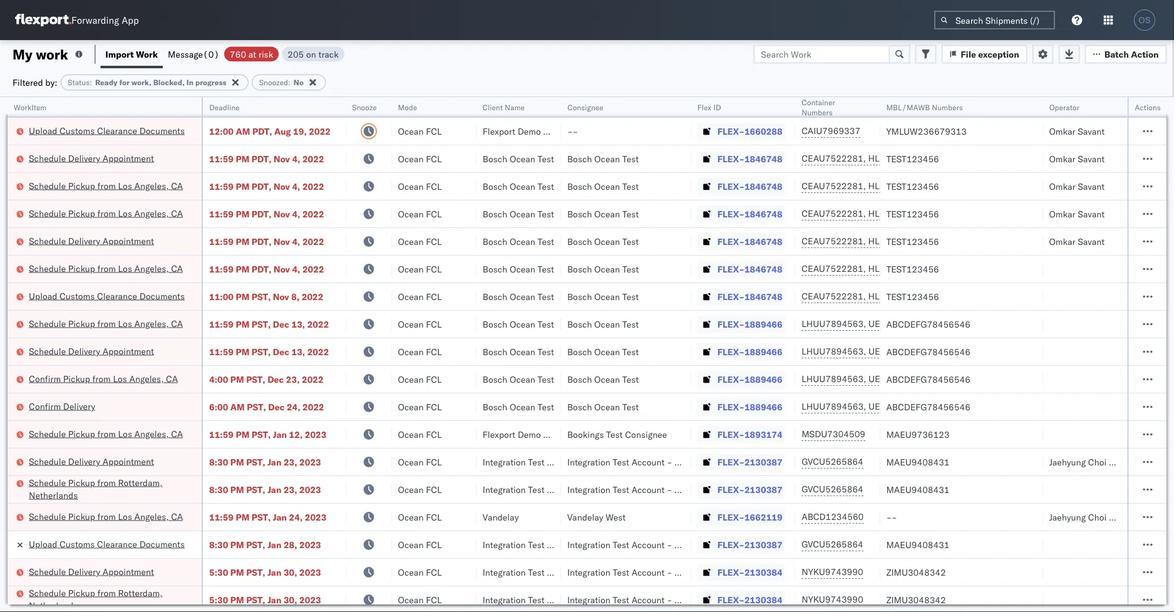 Task type: vqa. For each thing, say whether or not it's contained in the screenshot.
bottommost Upload
yes



Task type: locate. For each thing, give the bounding box(es) containing it.
9 11:59 from the top
[[209, 512, 234, 522]]

16 flex- from the top
[[718, 539, 745, 550]]

karl for schedule pickup from rotterdam, netherlands button for 8:30 pm pst, jan 23, 2023
[[675, 484, 691, 495]]

consignee
[[568, 102, 604, 112], [543, 126, 585, 137], [543, 429, 585, 440], [625, 429, 667, 440]]

dec for confirm delivery
[[268, 401, 285, 412]]

1 schedule pickup from rotterdam, netherlands link from the top
[[29, 476, 185, 501]]

0 vertical spatial gvcu5265864
[[802, 456, 864, 467]]

confirm
[[29, 373, 61, 384], [29, 401, 61, 412]]

23, up 11:59 pm pst, jan 24, 2023
[[284, 484, 297, 495]]

2 vertical spatial gvcu5265864
[[802, 539, 864, 550]]

2 1846748 from the top
[[745, 181, 783, 192]]

schedule pickup from los angeles, ca link for fifth 'schedule pickup from los angeles, ca' button from the bottom
[[29, 207, 183, 220]]

1 13, from the top
[[292, 319, 305, 330]]

age
[[1162, 456, 1175, 467]]

0 vertical spatial customs
[[60, 125, 95, 136]]

documents for 11:00
[[139, 290, 185, 301]]

1 vertical spatial 24,
[[289, 512, 303, 522]]

delivery for 1st schedule delivery appointment button from the bottom
[[68, 566, 100, 577]]

23, up 6:00 am pst, dec 24, 2022
[[286, 374, 300, 385]]

schedule pickup from rotterdam, netherlands button for 5:30 pm pst, jan 30, 2023
[[29, 587, 185, 612]]

angeles,
[[134, 180, 169, 191], [134, 208, 169, 219], [134, 263, 169, 274], [134, 318, 169, 329], [129, 373, 164, 384], [134, 428, 169, 439], [134, 511, 169, 522]]

actions
[[1136, 102, 1161, 112]]

from
[[97, 180, 116, 191], [97, 208, 116, 219], [97, 263, 116, 274], [97, 318, 116, 329], [92, 373, 111, 384], [97, 428, 116, 439], [97, 477, 116, 488], [97, 511, 116, 522], [97, 587, 116, 598]]

2 schedule pickup from los angeles, ca from the top
[[29, 208, 183, 219]]

from for 1st 'schedule pickup from los angeles, ca' button from the bottom
[[97, 511, 116, 522]]

customs for 12:00 am pdt, aug 19, 2022
[[60, 125, 95, 136]]

-- right abcd1234560
[[887, 512, 898, 522]]

pickup for 1st 'schedule pickup from los angeles, ca' button from the bottom
[[68, 511, 95, 522]]

west
[[606, 512, 626, 522]]

0 vertical spatial confirm
[[29, 373, 61, 384]]

2 vertical spatial customs
[[60, 538, 95, 549]]

8 11:59 from the top
[[209, 429, 234, 440]]

1 vertical spatial flexport demo consignee
[[483, 429, 585, 440]]

6 hlxu6269489, from the top
[[869, 291, 933, 302]]

1 vertical spatial upload
[[29, 290, 57, 301]]

0 vertical spatial maeu9408431
[[887, 456, 950, 467]]

1 horizontal spatial numbers
[[932, 102, 963, 112]]

uetu5238478 for confirm delivery
[[869, 401, 930, 412]]

2 flex- from the top
[[718, 153, 745, 164]]

delivery for third schedule delivery appointment button
[[68, 345, 100, 356]]

1 vertical spatial upload customs clearance documents link
[[29, 290, 185, 302]]

1 vertical spatial am
[[230, 401, 245, 412]]

11 schedule from the top
[[29, 511, 66, 522]]

schedule delivery appointment for fourth schedule delivery appointment button from the bottom
[[29, 235, 154, 246]]

1 vertical spatial gvcu5265864
[[802, 484, 864, 495]]

6 11:59 from the top
[[209, 319, 234, 330]]

1 vertical spatial demo
[[518, 429, 541, 440]]

7 11:59 from the top
[[209, 346, 234, 357]]

24, up 28,
[[289, 512, 303, 522]]

2 vertical spatial 8:30
[[209, 539, 228, 550]]

flex-2130387 for schedule pickup from rotterdam, netherlands
[[718, 484, 783, 495]]

2 schedule pickup from los angeles, ca button from the top
[[29, 207, 183, 221]]

ca inside button
[[166, 373, 178, 384]]

upload customs clearance documents button for 11:00 pm pst, nov 8, 2022
[[29, 290, 185, 304]]

1 vertical spatial 23,
[[284, 456, 297, 467]]

abcdefg78456546
[[887, 319, 971, 330], [887, 346, 971, 357], [887, 374, 971, 385], [887, 401, 971, 412]]

30, for schedule delivery appointment
[[284, 567, 297, 578]]

demo down name
[[518, 126, 541, 137]]

1 vertical spatial 30,
[[284, 594, 297, 605]]

schedule delivery appointment link for 1st schedule delivery appointment button from the bottom
[[29, 565, 154, 578]]

upload customs clearance documents link
[[29, 124, 185, 137], [29, 290, 185, 302], [29, 538, 185, 550]]

0 vertical spatial flexport
[[483, 126, 516, 137]]

1 upload customs clearance documents button from the top
[[29, 124, 185, 138]]

: for status
[[90, 78, 92, 87]]

2 30, from the top
[[284, 594, 297, 605]]

-- down consignee button
[[568, 126, 578, 137]]

schedule pickup from los angeles, ca for third 'schedule pickup from los angeles, ca' button from the bottom
[[29, 318, 183, 329]]

1 appointment from the top
[[103, 153, 154, 164]]

0 vertical spatial schedule pickup from rotterdam, netherlands link
[[29, 476, 185, 501]]

2 vertical spatial clearance
[[97, 538, 137, 549]]

schedule delivery appointment for fifth schedule delivery appointment button from the bottom of the page
[[29, 153, 154, 164]]

1 horizontal spatial vandelay
[[568, 512, 604, 522]]

2 upload from the top
[[29, 290, 57, 301]]

schedule for fifth 'schedule pickup from los angeles, ca' button from the bottom
[[29, 208, 66, 219]]

1 vertical spatial rotterdam,
[[118, 587, 163, 598]]

: left "ready"
[[90, 78, 92, 87]]

numbers
[[932, 102, 963, 112], [802, 107, 833, 117]]

6 test123456 from the top
[[887, 291, 940, 302]]

2 upload customs clearance documents link from the top
[[29, 290, 185, 302]]

1 horizontal spatial --
[[887, 512, 898, 522]]

2 clearance from the top
[[97, 290, 137, 301]]

rotterdam,
[[118, 477, 163, 488], [118, 587, 163, 598]]

0 vertical spatial 8:30
[[209, 456, 228, 467]]

0 vertical spatial netherlands
[[29, 490, 78, 501]]

test123456
[[887, 153, 940, 164], [887, 181, 940, 192], [887, 208, 940, 219], [887, 236, 940, 247], [887, 263, 940, 274], [887, 291, 940, 302]]

3 customs from the top
[[60, 538, 95, 549]]

11:59 pm pdt, nov 4, 2022 for fourth 'schedule pickup from los angeles, ca' button from the bottom of the page
[[209, 263, 324, 274]]

schedule delivery appointment link for fifth schedule delivery appointment button from the bottom of the page
[[29, 152, 154, 164]]

schedule for 1st 'schedule pickup from los angeles, ca' button from the bottom
[[29, 511, 66, 522]]

1889466 for confirm pickup from los angeles, ca
[[745, 374, 783, 385]]

8:30 down 11:59 pm pst, jan 24, 2023
[[209, 539, 228, 550]]

1 documents from the top
[[139, 125, 185, 136]]

3 4, from the top
[[292, 208, 300, 219]]

am right 6:00
[[230, 401, 245, 412]]

schedule pickup from los angeles, ca
[[29, 180, 183, 191], [29, 208, 183, 219], [29, 263, 183, 274], [29, 318, 183, 329], [29, 428, 183, 439], [29, 511, 183, 522]]

2130387 up 1662119
[[745, 484, 783, 495]]

2130387
[[745, 456, 783, 467], [745, 484, 783, 495], [745, 539, 783, 550]]

8:30 up 11:59 pm pst, jan 24, 2023
[[209, 484, 228, 495]]

1 vertical spatial schedule pickup from rotterdam, netherlands button
[[29, 587, 185, 612]]

3 1846748 from the top
[[745, 208, 783, 219]]

upload customs clearance documents for 11:00 pm pst, nov 8, 2022
[[29, 290, 185, 301]]

4 11:59 pm pdt, nov 4, 2022 from the top
[[209, 236, 324, 247]]

0 vertical spatial 30,
[[284, 567, 297, 578]]

5 integration test account - karl lagerfeld from the top
[[568, 594, 731, 605]]

risk
[[259, 49, 273, 60]]

no
[[294, 78, 304, 87]]

schedule pickup from los angeles, ca for fifth 'schedule pickup from los angeles, ca' button from the bottom
[[29, 208, 183, 219]]

2 ocean fcl from the top
[[398, 153, 442, 164]]

zimu3048342 for schedule pickup from rotterdam, netherlands
[[887, 594, 946, 605]]

: left no
[[288, 78, 291, 87]]

2 vertical spatial documents
[[139, 538, 185, 549]]

205 on track
[[288, 49, 339, 60]]

2023
[[305, 429, 327, 440], [299, 456, 321, 467], [299, 484, 321, 495], [305, 512, 327, 522], [299, 539, 321, 550], [299, 567, 321, 578], [299, 594, 321, 605]]

omkar
[[1050, 126, 1076, 137], [1050, 153, 1076, 164], [1050, 181, 1076, 192], [1050, 208, 1076, 219], [1050, 236, 1076, 247]]

2 account from the top
[[632, 484, 665, 495]]

0 horizontal spatial vandelay
[[483, 512, 519, 522]]

test123456 for sixth 'schedule pickup from los angeles, ca' button from the bottom
[[887, 181, 940, 192]]

23, down 12,
[[284, 456, 297, 467]]

0 horizontal spatial numbers
[[802, 107, 833, 117]]

confirm pickup from los angeles, ca button
[[29, 372, 178, 386]]

1 vertical spatial documents
[[139, 290, 185, 301]]

documents
[[139, 125, 185, 136], [139, 290, 185, 301], [139, 538, 185, 549]]

schedule for fourth 'schedule pickup from los angeles, ca' button from the bottom of the page
[[29, 263, 66, 274]]

flex-2130387 button
[[698, 453, 785, 471], [698, 453, 785, 471], [698, 481, 785, 498], [698, 481, 785, 498], [698, 536, 785, 553], [698, 536, 785, 553]]

1 vertical spatial --
[[887, 512, 898, 522]]

1662119
[[745, 512, 783, 522]]

1 flexport from the top
[[483, 126, 516, 137]]

work
[[36, 45, 68, 63]]

760
[[230, 49, 246, 60]]

0 vertical spatial nyku9743990
[[802, 566, 864, 577]]

3 account from the top
[[632, 539, 665, 550]]

1 vertical spatial 5:30
[[209, 594, 228, 605]]

vandelay
[[483, 512, 519, 522], [568, 512, 604, 522]]

schedule for second schedule delivery appointment button from the bottom of the page
[[29, 456, 66, 467]]

16 fcl from the top
[[426, 539, 442, 550]]

integration test account - karl lagerfeld for 1st schedule delivery appointment button from the bottom
[[568, 567, 731, 578]]

vandelay west
[[568, 512, 626, 522]]

maeu9408431
[[887, 456, 950, 467], [887, 484, 950, 495], [887, 539, 950, 550]]

5:30 pm pst, jan 30, 2023
[[209, 567, 321, 578], [209, 594, 321, 605]]

schedule for fifth schedule delivery appointment button from the bottom of the page
[[29, 153, 66, 164]]

2 netherlands from the top
[[29, 600, 78, 611]]

bosch ocean test
[[483, 153, 554, 164], [568, 153, 639, 164], [483, 181, 554, 192], [568, 181, 639, 192], [483, 208, 554, 219], [568, 208, 639, 219], [483, 236, 554, 247], [568, 236, 639, 247], [483, 263, 554, 274], [568, 263, 639, 274], [483, 291, 554, 302], [568, 291, 639, 302], [483, 319, 554, 330], [568, 319, 639, 330], [483, 346, 554, 357], [568, 346, 639, 357], [483, 374, 554, 385], [568, 374, 639, 385], [483, 401, 554, 412], [568, 401, 639, 412]]

flex-1662119
[[718, 512, 783, 522]]

6 flex-1846748 from the top
[[718, 291, 783, 302]]

0 vertical spatial clearance
[[97, 125, 137, 136]]

schedule pickup from los angeles, ca link
[[29, 179, 183, 192], [29, 207, 183, 220], [29, 262, 183, 275], [29, 317, 183, 330], [29, 428, 183, 440], [29, 510, 183, 523]]

0 vertical spatial zimu3048342
[[887, 567, 946, 578]]

customs for 11:00 pm pst, nov 8, 2022
[[60, 290, 95, 301]]

flexport. image
[[15, 14, 71, 26]]

4 flex-1889466 from the top
[[718, 401, 783, 412]]

work,
[[131, 78, 151, 87]]

5 ceau7522281, from the top
[[802, 263, 866, 274]]

3 lhuu7894563, uetu5238478 from the top
[[802, 373, 930, 384]]

28,
[[284, 539, 297, 550]]

los for fifth 'schedule pickup from los angeles, ca' button from the bottom
[[118, 208, 132, 219]]

11:59 pm pdt, nov 4, 2022 for fifth 'schedule pickup from los angeles, ca' button from the bottom
[[209, 208, 324, 219]]

11:59 pm pst, dec 13, 2022
[[209, 319, 329, 330], [209, 346, 329, 357]]

0 vertical spatial flexport demo consignee
[[483, 126, 585, 137]]

1 vertical spatial netherlands
[[29, 600, 78, 611]]

0 vertical spatial rotterdam,
[[118, 477, 163, 488]]

flex-
[[718, 126, 745, 137], [718, 153, 745, 164], [718, 181, 745, 192], [718, 208, 745, 219], [718, 236, 745, 247], [718, 263, 745, 274], [718, 291, 745, 302], [718, 319, 745, 330], [718, 346, 745, 357], [718, 374, 745, 385], [718, 401, 745, 412], [718, 429, 745, 440], [718, 456, 745, 467], [718, 484, 745, 495], [718, 512, 745, 522], [718, 539, 745, 550], [718, 567, 745, 578], [718, 594, 745, 605]]

schedule delivery appointment for 1st schedule delivery appointment button from the bottom
[[29, 566, 154, 577]]

2130387 down 1662119
[[745, 539, 783, 550]]

flex
[[698, 102, 712, 112]]

1 vertical spatial customs
[[60, 290, 95, 301]]

2 1889466 from the top
[[745, 346, 783, 357]]

0 vertical spatial 2130387
[[745, 456, 783, 467]]

11 fcl from the top
[[426, 401, 442, 412]]

1 fcl from the top
[[426, 126, 442, 137]]

2 vertical spatial upload
[[29, 538, 57, 549]]

13, down 8,
[[292, 319, 305, 330]]

11:00 pm pst, nov 8, 2022
[[209, 291, 324, 302]]

13, up 4:00 pm pst, dec 23, 2022
[[292, 346, 305, 357]]

3 2130387 from the top
[[745, 539, 783, 550]]

1 vertical spatial flex-2130384
[[718, 594, 783, 605]]

1 schedule delivery appointment link from the top
[[29, 152, 154, 164]]

2 vertical spatial flex-2130387
[[718, 539, 783, 550]]

flex-1660288 button
[[698, 122, 785, 140], [698, 122, 785, 140]]

1 vertical spatial upload customs clearance documents button
[[29, 290, 185, 304]]

confirm inside confirm delivery link
[[29, 401, 61, 412]]

netherlands
[[29, 490, 78, 501], [29, 600, 78, 611]]

schedule pickup from rotterdam, netherlands link for 5:30
[[29, 587, 185, 612]]

1 abcdefg78456546 from the top
[[887, 319, 971, 330]]

3 savant from the top
[[1078, 181, 1105, 192]]

1 horizontal spatial :
[[288, 78, 291, 87]]

3 8:30 from the top
[[209, 539, 228, 550]]

msdu7304509
[[802, 429, 866, 439]]

test
[[538, 153, 554, 164], [623, 153, 639, 164], [538, 181, 554, 192], [623, 181, 639, 192], [538, 208, 554, 219], [623, 208, 639, 219], [538, 236, 554, 247], [623, 236, 639, 247], [538, 263, 554, 274], [623, 263, 639, 274], [538, 291, 554, 302], [623, 291, 639, 302], [538, 319, 554, 330], [623, 319, 639, 330], [538, 346, 554, 357], [623, 346, 639, 357], [538, 374, 554, 385], [623, 374, 639, 385], [538, 401, 554, 412], [623, 401, 639, 412], [606, 429, 623, 440], [613, 456, 630, 467], [1117, 456, 1134, 467], [613, 484, 630, 495], [613, 539, 630, 550], [613, 567, 630, 578], [613, 594, 630, 605]]

from inside confirm pickup from los angeles, ca link
[[92, 373, 111, 384]]

dec up 4:00 pm pst, dec 23, 2022
[[273, 346, 289, 357]]

1 vertical spatial 2130387
[[745, 484, 783, 495]]

schedule for schedule pickup from rotterdam, netherlands button for 8:30 pm pst, jan 23, 2023
[[29, 477, 66, 488]]

6 ceau7522281, from the top
[[802, 291, 866, 302]]

demo left bookings on the bottom of the page
[[518, 429, 541, 440]]

3 ceau7522281, from the top
[[802, 208, 866, 219]]

operator
[[1050, 102, 1080, 112]]

delivery for fourth schedule delivery appointment button from the bottom
[[68, 235, 100, 246]]

4 abcdefg78456546 from the top
[[887, 401, 971, 412]]

1 vertical spatial 13,
[[292, 346, 305, 357]]

account
[[632, 456, 665, 467], [632, 484, 665, 495], [632, 539, 665, 550], [632, 567, 665, 578], [632, 594, 665, 605]]

uetu5238478
[[869, 318, 930, 329], [869, 346, 930, 357], [869, 373, 930, 384], [869, 401, 930, 412]]

1 lhuu7894563, from the top
[[802, 318, 867, 329]]

1 vertical spatial flex-2130387
[[718, 484, 783, 495]]

lhuu7894563, for confirm pickup from los angeles, ca
[[802, 373, 867, 384]]

0 vertical spatial upload
[[29, 125, 57, 136]]

schedule for third 'schedule pickup from los angeles, ca' button from the bottom
[[29, 318, 66, 329]]

0 vertical spatial 8:30 pm pst, jan 23, 2023
[[209, 456, 321, 467]]

0 vertical spatial 5:30
[[209, 567, 228, 578]]

schedule pickup from los angeles, ca link for 1st 'schedule pickup from los angeles, ca' button from the bottom
[[29, 510, 183, 523]]

1 vertical spatial clearance
[[97, 290, 137, 301]]

2 lagerfeld from the top
[[693, 484, 731, 495]]

schedule pickup from los angeles, ca button
[[29, 179, 183, 193], [29, 207, 183, 221], [29, 262, 183, 276], [29, 317, 183, 331], [29, 428, 183, 441], [29, 510, 183, 524]]

flex-2130387 down flex-1893174
[[718, 456, 783, 467]]

2 vertical spatial upload customs clearance documents
[[29, 538, 185, 549]]

resize handle column header for mode
[[462, 97, 477, 612]]

hlxu6269489, for fifth 'schedule pickup from los angeles, ca' button from the bottom
[[869, 208, 933, 219]]

am for pdt,
[[236, 126, 250, 137]]

0 vertical spatial upload customs clearance documents
[[29, 125, 185, 136]]

1 flex-2130387 from the top
[[718, 456, 783, 467]]

18 ocean fcl from the top
[[398, 594, 442, 605]]

4:00 pm pst, dec 23, 2022
[[209, 374, 324, 385]]

numbers inside container numbers
[[802, 107, 833, 117]]

5:30
[[209, 567, 228, 578], [209, 594, 228, 605]]

confirm inside confirm pickup from los angeles, ca link
[[29, 373, 61, 384]]

3 karl from the top
[[675, 539, 691, 550]]

0 vertical spatial schedule pickup from rotterdam, netherlands button
[[29, 476, 185, 503]]

4 savant from the top
[[1078, 208, 1105, 219]]

2 hlxu6269489, from the top
[[869, 180, 933, 191]]

numbers down container
[[802, 107, 833, 117]]

11:59 pm pdt, nov 4, 2022
[[209, 153, 324, 164], [209, 181, 324, 192], [209, 208, 324, 219], [209, 236, 324, 247], [209, 263, 324, 274]]

0 vertical spatial demo
[[518, 126, 541, 137]]

1 vertical spatial confirm
[[29, 401, 61, 412]]

0 vertical spatial 24,
[[287, 401, 300, 412]]

karl for second schedule delivery appointment button from the bottom of the page
[[675, 456, 691, 467]]

flex-1846748
[[718, 153, 783, 164], [718, 181, 783, 192], [718, 208, 783, 219], [718, 236, 783, 247], [718, 263, 783, 274], [718, 291, 783, 302]]

2 vertical spatial 23,
[[284, 484, 297, 495]]

5 account from the top
[[632, 594, 665, 605]]

deadline button
[[203, 100, 334, 112]]

8:30 pm pst, jan 23, 2023 down 11:59 pm pst, jan 12, 2023
[[209, 456, 321, 467]]

from for fifth 'schedule pickup from los angeles, ca' button from the bottom
[[97, 208, 116, 219]]

demo
[[518, 126, 541, 137], [518, 429, 541, 440]]

:
[[90, 78, 92, 87], [288, 78, 291, 87]]

4 schedule pickup from los angeles, ca link from the top
[[29, 317, 183, 330]]

4 lhuu7894563, uetu5238478 from the top
[[802, 401, 930, 412]]

for
[[119, 78, 130, 87]]

schedule pickup from los angeles, ca link for sixth 'schedule pickup from los angeles, ca' button from the bottom
[[29, 179, 183, 192]]

3 omkar savant from the top
[[1050, 181, 1105, 192]]

5 lagerfeld from the top
[[693, 594, 731, 605]]

18 flex- from the top
[[718, 594, 745, 605]]

2 resize handle column header from the left
[[331, 97, 346, 612]]

ceau7522281, for fifth 'schedule pickup from los angeles, ca' button from the bottom
[[802, 208, 866, 219]]

gvcu5265864 up abcd1234560
[[802, 484, 864, 495]]

flex-1846748 for sixth 'schedule pickup from los angeles, ca' button from the bottom
[[718, 181, 783, 192]]

schedule pickup from los angeles, ca for second 'schedule pickup from los angeles, ca' button from the bottom of the page
[[29, 428, 183, 439]]

1 vertical spatial upload customs clearance documents
[[29, 290, 185, 301]]

8:30 down 6:00
[[209, 456, 228, 467]]

lhuu7894563,
[[802, 318, 867, 329], [802, 346, 867, 357], [802, 373, 867, 384], [802, 401, 867, 412]]

flexport demo consignee for -
[[483, 126, 585, 137]]

2 flex-1889466 from the top
[[718, 346, 783, 357]]

by:
[[45, 77, 57, 88]]

dec up 6:00 am pst, dec 24, 2022
[[268, 374, 284, 385]]

am right 12:00 at the top of page
[[236, 126, 250, 137]]

1 vertical spatial schedule pickup from rotterdam, netherlands
[[29, 587, 163, 611]]

flex-2130387 down 'flex-1662119'
[[718, 539, 783, 550]]

upload customs clearance documents for 12:00 am pdt, aug 19, 2022
[[29, 125, 185, 136]]

pdt, for fourth 'schedule pickup from los angeles, ca' button from the bottom of the page
[[252, 263, 272, 274]]

0 vertical spatial 5:30 pm pst, jan 30, 2023
[[209, 567, 321, 578]]

6 ceau7522281, hlxu6269489, hlxu8034992 from the top
[[802, 291, 996, 302]]

1 nyku9743990 from the top
[[802, 566, 864, 577]]

forwarding
[[71, 14, 119, 26]]

6 fcl from the top
[[426, 263, 442, 274]]

ceau7522281, hlxu6269489, hlxu8034992 for "upload customs clearance documents" button related to 11:00 pm pst, nov 8, 2022
[[802, 291, 996, 302]]

flexport demo consignee
[[483, 126, 585, 137], [483, 429, 585, 440]]

1 8:30 pm pst, jan 23, 2023 from the top
[[209, 456, 321, 467]]

11:59 pm pdt, nov 4, 2022 for sixth 'schedule pickup from los angeles, ca' button from the bottom
[[209, 181, 324, 192]]

0 vertical spatial am
[[236, 126, 250, 137]]

24,
[[287, 401, 300, 412], [289, 512, 303, 522]]

11:59 pm pst, dec 13, 2022 up 4:00 pm pst, dec 23, 2022
[[209, 346, 329, 357]]

1 8:30 from the top
[[209, 456, 228, 467]]

snoozed : no
[[259, 78, 304, 87]]

0 vertical spatial 2130384
[[745, 567, 783, 578]]

-
[[568, 126, 573, 137], [573, 126, 578, 137], [667, 456, 673, 467], [1109, 456, 1115, 467], [667, 484, 673, 495], [887, 512, 892, 522], [892, 512, 898, 522], [667, 539, 673, 550], [667, 567, 673, 578], [667, 594, 673, 605]]

3 hlxu6269489, from the top
[[869, 208, 933, 219]]

dec down 11:00 pm pst, nov 8, 2022
[[273, 319, 289, 330]]

3 clearance from the top
[[97, 538, 137, 549]]

11:59 pm pst, dec 13, 2022 down 11:00 pm pst, nov 8, 2022
[[209, 319, 329, 330]]

24, up 12,
[[287, 401, 300, 412]]

1 vertical spatial 2130384
[[745, 594, 783, 605]]

1 vertical spatial schedule pickup from rotterdam, netherlands link
[[29, 587, 185, 612]]

2 vertical spatial maeu9408431
[[887, 539, 950, 550]]

0 horizontal spatial :
[[90, 78, 92, 87]]

1846748 for fourth 'schedule pickup from los angeles, ca' button from the bottom of the page
[[745, 263, 783, 274]]

1 vertical spatial nyku9743990
[[802, 594, 864, 605]]

gvcu5265864 down abcd1234560
[[802, 539, 864, 550]]

hlxu8034992 for fifth 'schedule pickup from los angeles, ca' button from the bottom
[[935, 208, 996, 219]]

1 vandelay from the left
[[483, 512, 519, 522]]

schedule delivery appointment
[[29, 153, 154, 164], [29, 235, 154, 246], [29, 345, 154, 356], [29, 456, 154, 467], [29, 566, 154, 577]]

1 vertical spatial flexport
[[483, 429, 516, 440]]

savant
[[1078, 126, 1105, 137], [1078, 153, 1105, 164], [1078, 181, 1105, 192], [1078, 208, 1105, 219], [1078, 236, 1105, 247]]

dec up 11:59 pm pst, jan 12, 2023
[[268, 401, 285, 412]]

8:30
[[209, 456, 228, 467], [209, 484, 228, 495], [209, 539, 228, 550]]

schedule pickup from rotterdam, netherlands for 8:30 pm pst, jan 23, 2023
[[29, 477, 163, 501]]

1 vertical spatial 8:30
[[209, 484, 228, 495]]

omkar for fifth 'schedule pickup from los angeles, ca' button from the bottom
[[1050, 208, 1076, 219]]

mode
[[398, 102, 417, 112]]

client
[[483, 102, 503, 112]]

numbers up the ymluw236679313
[[932, 102, 963, 112]]

11:59 for sixth 'schedule pickup from los angeles, ca' button from the bottom
[[209, 181, 234, 192]]

1 vertical spatial zimu3048342
[[887, 594, 946, 605]]

4:00
[[209, 374, 228, 385]]

file exception
[[961, 49, 1020, 60]]

import work button
[[100, 40, 163, 68]]

integration test account - karl lagerfeld for schedule pickup from rotterdam, netherlands button corresponding to 5:30 pm pst, jan 30, 2023
[[568, 594, 731, 605]]

23,
[[286, 374, 300, 385], [284, 456, 297, 467], [284, 484, 297, 495]]

blocked,
[[153, 78, 185, 87]]

1 vertical spatial 5:30 pm pst, jan 30, 2023
[[209, 594, 321, 605]]

angeles, inside button
[[129, 373, 164, 384]]

upload customs clearance documents link for 11:00 pm pst, nov 8, 2022
[[29, 290, 185, 302]]

2 schedule from the top
[[29, 180, 66, 191]]

2130387 down the 1893174
[[745, 456, 783, 467]]

1846748 for "upload customs clearance documents" button related to 11:00 pm pst, nov 8, 2022
[[745, 291, 783, 302]]

pickup for fifth 'schedule pickup from los angeles, ca' button from the bottom
[[68, 208, 95, 219]]

lagerfeld
[[693, 456, 731, 467], [693, 484, 731, 495], [693, 539, 731, 550], [693, 567, 731, 578], [693, 594, 731, 605]]

2 vertical spatial upload customs clearance documents link
[[29, 538, 185, 550]]

ocean fcl
[[398, 126, 442, 137], [398, 153, 442, 164], [398, 181, 442, 192], [398, 208, 442, 219], [398, 236, 442, 247], [398, 263, 442, 274], [398, 291, 442, 302], [398, 319, 442, 330], [398, 346, 442, 357], [398, 374, 442, 385], [398, 401, 442, 412], [398, 429, 442, 440], [398, 456, 442, 467], [398, 484, 442, 495], [398, 512, 442, 522], [398, 539, 442, 550], [398, 567, 442, 578], [398, 594, 442, 605]]

test123456 for fifth 'schedule pickup from los angeles, ca' button from the bottom
[[887, 208, 940, 219]]

4 ceau7522281, from the top
[[802, 236, 866, 247]]

1 vertical spatial 8:30 pm pst, jan 23, 2023
[[209, 484, 321, 495]]

0 vertical spatial documents
[[139, 125, 185, 136]]

0 vertical spatial upload customs clearance documents link
[[29, 124, 185, 137]]

3 upload customs clearance documents link from the top
[[29, 538, 185, 550]]

1 ceau7522281, from the top
[[802, 153, 866, 164]]

8:30 pm pst, jan 23, 2023 up 11:59 pm pst, jan 24, 2023
[[209, 484, 321, 495]]

2 2130384 from the top
[[745, 594, 783, 605]]

flex-2130387 up 'flex-1662119'
[[718, 484, 783, 495]]

5 savant from the top
[[1078, 236, 1105, 247]]

1 vertical spatial 11:59 pm pst, dec 13, 2022
[[209, 346, 329, 357]]

1 vertical spatial maeu9408431
[[887, 484, 950, 495]]

delivery for confirm delivery button
[[63, 401, 95, 412]]

resize handle column header
[[187, 97, 202, 612], [331, 97, 346, 612], [377, 97, 392, 612], [462, 97, 477, 612], [546, 97, 561, 612], [677, 97, 692, 612], [781, 97, 796, 612], [865, 97, 880, 612], [1028, 97, 1043, 612], [1113, 97, 1128, 612], [1152, 97, 1167, 612]]

file exception button
[[942, 45, 1028, 64], [942, 45, 1028, 64]]

5:30 pm pst, jan 30, 2023 for schedule pickup from rotterdam, netherlands
[[209, 594, 321, 605]]

8 resize handle column header from the left
[[865, 97, 880, 612]]

2 demo from the top
[[518, 429, 541, 440]]

2130384
[[745, 567, 783, 578], [745, 594, 783, 605]]

0 vertical spatial 11:59 pm pst, dec 13, 2022
[[209, 319, 329, 330]]

los for sixth 'schedule pickup from los angeles, ca' button from the bottom
[[118, 180, 132, 191]]

1846748 for fifth 'schedule pickup from los angeles, ca' button from the bottom
[[745, 208, 783, 219]]

0 vertical spatial flex-2130384
[[718, 567, 783, 578]]

0 vertical spatial --
[[568, 126, 578, 137]]

pickup for third 'schedule pickup from los angeles, ca' button from the bottom
[[68, 318, 95, 329]]

13 schedule from the top
[[29, 587, 66, 598]]

gvcu5265864 down msdu7304509
[[802, 456, 864, 467]]

1 resize handle column header from the left
[[187, 97, 202, 612]]

flex-1846748 button
[[698, 150, 785, 168], [698, 150, 785, 168], [698, 178, 785, 195], [698, 178, 785, 195], [698, 205, 785, 223], [698, 205, 785, 223], [698, 233, 785, 250], [698, 233, 785, 250], [698, 260, 785, 278], [698, 260, 785, 278], [698, 288, 785, 305], [698, 288, 785, 305]]

0 vertical spatial flex-2130387
[[718, 456, 783, 467]]

4 omkar savant from the top
[[1050, 208, 1105, 219]]

consignee inside button
[[568, 102, 604, 112]]

0 vertical spatial 13,
[[292, 319, 305, 330]]

1 clearance from the top
[[97, 125, 137, 136]]

from for sixth 'schedule pickup from los angeles, ca' button from the bottom
[[97, 180, 116, 191]]

1846748 for sixth 'schedule pickup from los angeles, ca' button from the bottom
[[745, 181, 783, 192]]

2 vertical spatial 2130387
[[745, 539, 783, 550]]

jan
[[273, 429, 287, 440], [268, 456, 282, 467], [268, 484, 282, 495], [273, 512, 287, 522], [268, 539, 282, 550], [268, 567, 282, 578], [268, 594, 282, 605]]

1 ocean fcl from the top
[[398, 126, 442, 137]]

am
[[236, 126, 250, 137], [230, 401, 245, 412]]

savant for "upload customs clearance documents" button for 12:00 am pdt, aug 19, 2022
[[1078, 126, 1105, 137]]

30,
[[284, 567, 297, 578], [284, 594, 297, 605]]

demo for bookings
[[518, 429, 541, 440]]

0 vertical spatial upload customs clearance documents button
[[29, 124, 185, 138]]

0 vertical spatial schedule pickup from rotterdam, netherlands
[[29, 477, 163, 501]]

ocean
[[398, 126, 424, 137], [398, 153, 424, 164], [510, 153, 536, 164], [595, 153, 620, 164], [398, 181, 424, 192], [510, 181, 536, 192], [595, 181, 620, 192], [398, 208, 424, 219], [510, 208, 536, 219], [595, 208, 620, 219], [398, 236, 424, 247], [510, 236, 536, 247], [595, 236, 620, 247], [398, 263, 424, 274], [510, 263, 536, 274], [595, 263, 620, 274], [398, 291, 424, 302], [510, 291, 536, 302], [595, 291, 620, 302], [398, 319, 424, 330], [510, 319, 536, 330], [595, 319, 620, 330], [398, 346, 424, 357], [510, 346, 536, 357], [595, 346, 620, 357], [398, 374, 424, 385], [510, 374, 536, 385], [595, 374, 620, 385], [398, 401, 424, 412], [510, 401, 536, 412], [595, 401, 620, 412], [398, 429, 424, 440], [398, 456, 424, 467], [398, 484, 424, 495], [398, 512, 424, 522], [398, 539, 424, 550], [398, 567, 424, 578], [398, 594, 424, 605]]

2 documents from the top
[[139, 290, 185, 301]]



Task type: describe. For each thing, give the bounding box(es) containing it.
7 flex- from the top
[[718, 291, 745, 302]]

app
[[122, 14, 139, 26]]

maeu9736123
[[887, 429, 950, 440]]

id
[[714, 102, 721, 112]]

11 resize handle column header from the left
[[1152, 97, 1167, 612]]

1 hlxu8034992 from the top
[[935, 153, 996, 164]]

import work
[[105, 49, 158, 60]]

action
[[1132, 49, 1159, 60]]

lhuu7894563, uetu5238478 for confirm delivery
[[802, 401, 930, 412]]

4, for sixth 'schedule pickup from los angeles, ca' button from the bottom
[[292, 181, 300, 192]]

2023 for second schedule delivery appointment button from the bottom of the page
[[299, 456, 321, 467]]

on
[[306, 49, 316, 60]]

rotterdam, for 5:30 pm pst, jan 30, 2023
[[118, 587, 163, 598]]

205
[[288, 49, 304, 60]]

numbers for mbl/mawb numbers
[[932, 102, 963, 112]]

resize handle column header for flex id
[[781, 97, 796, 612]]

10 resize handle column header from the left
[[1113, 97, 1128, 612]]

3 documents from the top
[[139, 538, 185, 549]]

documents for 12:00
[[139, 125, 185, 136]]

2 savant from the top
[[1078, 153, 1105, 164]]

ceau7522281, for sixth 'schedule pickup from los angeles, ca' button from the bottom
[[802, 180, 866, 191]]

appointment for third schedule delivery appointment button
[[103, 345, 154, 356]]

pickup for fourth 'schedule pickup from los angeles, ca' button from the bottom of the page
[[68, 263, 95, 274]]

schedule for third schedule delivery appointment button
[[29, 345, 66, 356]]

6 flex- from the top
[[718, 263, 745, 274]]

3 fcl from the top
[[426, 181, 442, 192]]

confirm delivery link
[[29, 400, 95, 413]]

karl for schedule pickup from rotterdam, netherlands button corresponding to 5:30 pm pst, jan 30, 2023
[[675, 594, 691, 605]]

ceau7522281, for "upload customs clearance documents" button related to 11:00 pm pst, nov 8, 2022
[[802, 291, 866, 302]]

lhuu7894563, for confirm delivery
[[802, 401, 867, 412]]

abcdefg78456546 for schedule delivery appointment
[[887, 346, 971, 357]]

schedule delivery appointment link for third schedule delivery appointment button
[[29, 345, 154, 357]]

1 schedule delivery appointment button from the top
[[29, 152, 154, 166]]

4 hlxu6269489, from the top
[[869, 236, 933, 247]]

4 ocean fcl from the top
[[398, 208, 442, 219]]

flex-1893174
[[718, 429, 783, 440]]

3 lagerfeld from the top
[[693, 539, 731, 550]]

8:30 pm pst, jan 28, 2023
[[209, 539, 321, 550]]

4 schedule pickup from los angeles, ca button from the top
[[29, 317, 183, 331]]

ready
[[95, 78, 117, 87]]

(0)
[[203, 49, 219, 60]]

1660288
[[745, 126, 783, 137]]

snoozed
[[259, 78, 288, 87]]

3 flex-2130387 from the top
[[718, 539, 783, 550]]

19,
[[293, 126, 307, 137]]

4 hlxu8034992 from the top
[[935, 236, 996, 247]]

os button
[[1131, 6, 1160, 34]]

from for fourth 'schedule pickup from los angeles, ca' button from the bottom of the page
[[97, 263, 116, 274]]

exception
[[979, 49, 1020, 60]]

bookings
[[568, 429, 604, 440]]

karl for 1st schedule delivery appointment button from the bottom
[[675, 567, 691, 578]]

4 11:59 from the top
[[209, 236, 234, 247]]

pdt, for fifth 'schedule pickup from los angeles, ca' button from the bottom
[[252, 208, 272, 219]]

8 flex- from the top
[[718, 319, 745, 330]]

aug
[[274, 126, 291, 137]]

1 11:59 pm pdt, nov 4, 2022 from the top
[[209, 153, 324, 164]]

batch
[[1105, 49, 1129, 60]]

from for second 'schedule pickup from los angeles, ca' button from the bottom of the page
[[97, 428, 116, 439]]

test123456 for "upload customs clearance documents" button related to 11:00 pm pst, nov 8, 2022
[[887, 291, 940, 302]]

demo for -
[[518, 126, 541, 137]]

name
[[505, 102, 525, 112]]

schedule pickup from rotterdam, netherlands link for 8:30
[[29, 476, 185, 501]]

pickup for schedule pickup from rotterdam, netherlands button for 8:30 pm pst, jan 23, 2023
[[68, 477, 95, 488]]

30, for schedule pickup from rotterdam, netherlands
[[284, 594, 297, 605]]

3 integration test account - karl lagerfeld from the top
[[568, 539, 731, 550]]

status : ready for work, blocked, in progress
[[68, 78, 227, 87]]

mbl/mawb
[[887, 102, 930, 112]]

3 gvcu5265864 from the top
[[802, 539, 864, 550]]

pdt, for "upload customs clearance documents" button for 12:00 am pdt, aug 19, 2022
[[252, 126, 272, 137]]

5 fcl from the top
[[426, 236, 442, 247]]

flex-1846748 for fifth 'schedule pickup from los angeles, ca' button from the bottom
[[718, 208, 783, 219]]

12 flex- from the top
[[718, 429, 745, 440]]

flex-1889466 for confirm pickup from los angeles, ca
[[718, 374, 783, 385]]

2 fcl from the top
[[426, 153, 442, 164]]

0 vertical spatial 23,
[[286, 374, 300, 385]]

11:59 for fourth 'schedule pickup from los angeles, ca' button from the bottom of the page
[[209, 263, 234, 274]]

2023 for second 'schedule pickup from los angeles, ca' button from the bottom of the page
[[305, 429, 327, 440]]

batch action
[[1105, 49, 1159, 60]]

los for second 'schedule pickup from los angeles, ca' button from the bottom of the page
[[118, 428, 132, 439]]

message (0)
[[168, 49, 219, 60]]

3 flex- from the top
[[718, 181, 745, 192]]

container numbers button
[[796, 95, 868, 117]]

10 flex- from the top
[[718, 374, 745, 385]]

4 ceau7522281, hlxu6269489, hlxu8034992 from the top
[[802, 236, 996, 247]]

12:00
[[209, 126, 234, 137]]

4 fcl from the top
[[426, 208, 442, 219]]

2023 for 1st 'schedule pickup from los angeles, ca' button from the bottom
[[305, 512, 327, 522]]

23, for schedule delivery appointment
[[284, 456, 297, 467]]

8 fcl from the top
[[426, 319, 442, 330]]

confirm delivery
[[29, 401, 95, 412]]

2 integration from the top
[[568, 484, 611, 495]]

file
[[961, 49, 977, 60]]

6:00
[[209, 401, 228, 412]]

3 upload from the top
[[29, 538, 57, 549]]

confirm pickup from los angeles, ca
[[29, 373, 178, 384]]

3 ocean fcl from the top
[[398, 181, 442, 192]]

1 ceau7522281, hlxu6269489, hlxu8034992 from the top
[[802, 153, 996, 164]]

caiu7969337
[[802, 125, 861, 136]]

abcd1234560
[[802, 511, 864, 522]]

1 11:59 pm pst, dec 13, 2022 from the top
[[209, 319, 329, 330]]

uetu5238478 for confirm pickup from los angeles, ca
[[869, 373, 930, 384]]

workitem
[[14, 102, 47, 112]]

flexport for bookings test consignee
[[483, 429, 516, 440]]

flex-2130384 for schedule pickup from rotterdam, netherlands
[[718, 594, 783, 605]]

4 flex-1846748 from the top
[[718, 236, 783, 247]]

13 fcl from the top
[[426, 456, 442, 467]]

schedule delivery appointment for third schedule delivery appointment button
[[29, 345, 154, 356]]

at
[[249, 49, 256, 60]]

1 schedule pickup from los angeles, ca button from the top
[[29, 179, 183, 193]]

flex-2130384 for schedule delivery appointment
[[718, 567, 783, 578]]

my work
[[13, 45, 68, 63]]

12:00 am pdt, aug 19, 2022
[[209, 126, 331, 137]]

confirm for confirm pickup from los angeles, ca
[[29, 373, 61, 384]]

5 omkar savant from the top
[[1050, 236, 1105, 247]]

6 ocean fcl from the top
[[398, 263, 442, 274]]

1 11:59 from the top
[[209, 153, 234, 164]]

16 ocean fcl from the top
[[398, 539, 442, 550]]

2 11:59 pm pst, dec 13, 2022 from the top
[[209, 346, 329, 357]]

client name button
[[477, 100, 549, 112]]

omkar for "upload customs clearance documents" button for 12:00 am pdt, aug 19, 2022
[[1050, 126, 1076, 137]]

jaehyung
[[1050, 456, 1086, 467]]

5 flex- from the top
[[718, 236, 745, 247]]

11:59 pm pst, jan 12, 2023
[[209, 429, 327, 440]]

progress
[[195, 78, 227, 87]]

4 account from the top
[[632, 567, 665, 578]]

11 ocean fcl from the top
[[398, 401, 442, 412]]

uetu5238478 for schedule delivery appointment
[[869, 346, 930, 357]]

1 uetu5238478 from the top
[[869, 318, 930, 329]]

5 schedule pickup from los angeles, ca button from the top
[[29, 428, 183, 441]]

5 integration from the top
[[568, 594, 611, 605]]

container numbers
[[802, 97, 836, 117]]

4 flex- from the top
[[718, 208, 745, 219]]

los for confirm pickup from los angeles, ca button
[[113, 373, 127, 384]]

9 ocean fcl from the top
[[398, 346, 442, 357]]

os
[[1139, 15, 1151, 25]]

batch action button
[[1085, 45, 1167, 64]]

message
[[168, 49, 203, 60]]

consignee button
[[561, 100, 679, 112]]

deadline
[[209, 102, 240, 112]]

track
[[319, 49, 339, 60]]

appointment for second schedule delivery appointment button from the bottom of the page
[[103, 456, 154, 467]]

1 lhuu7894563, uetu5238478 from the top
[[802, 318, 930, 329]]

mbl/mawb numbers button
[[880, 100, 1031, 112]]

gvcu5265864 for schedule delivery appointment
[[802, 456, 864, 467]]

1 flex- from the top
[[718, 126, 745, 137]]

filtered
[[13, 77, 43, 88]]

Search Shipments (/) text field
[[935, 11, 1056, 29]]

17 fcl from the top
[[426, 567, 442, 578]]

lagerfeld for second schedule delivery appointment button from the bottom of the page
[[693, 456, 731, 467]]

confirm pickup from los angeles, ca link
[[29, 372, 178, 385]]

11 flex- from the top
[[718, 401, 745, 412]]

confirm for confirm delivery
[[29, 401, 61, 412]]

11:59 pm pst, jan 24, 2023
[[209, 512, 327, 522]]

1889466 for confirm delivery
[[745, 401, 783, 412]]

12,
[[289, 429, 303, 440]]

9 fcl from the top
[[426, 346, 442, 357]]

3 integration from the top
[[568, 539, 611, 550]]

bookings test consignee
[[568, 429, 667, 440]]

2130384 for schedule delivery appointment
[[745, 567, 783, 578]]

10 ocean fcl from the top
[[398, 374, 442, 385]]

11:00
[[209, 291, 234, 302]]

4 1846748 from the top
[[745, 236, 783, 247]]

5 omkar from the top
[[1050, 236, 1076, 247]]

netherlands for 8:30
[[29, 490, 78, 501]]

choi
[[1089, 456, 1107, 467]]

los for third 'schedule pickup from los angeles, ca' button from the bottom
[[118, 318, 132, 329]]

2 schedule delivery appointment button from the top
[[29, 235, 154, 248]]

pickup for second 'schedule pickup from los angeles, ca' button from the bottom of the page
[[68, 428, 95, 439]]

resize handle column header for client name
[[546, 97, 561, 612]]

15 fcl from the top
[[426, 512, 442, 522]]

10 fcl from the top
[[426, 374, 442, 385]]

client name
[[483, 102, 525, 112]]

8 ocean fcl from the top
[[398, 319, 442, 330]]

schedule for second 'schedule pickup from los angeles, ca' button from the bottom of the page
[[29, 428, 66, 439]]

11:59 for second 'schedule pickup from los angeles, ca' button from the bottom of the page
[[209, 429, 234, 440]]

8,
[[291, 291, 300, 302]]

8:30 pm pst, jan 23, 2023 for schedule pickup from rotterdam, netherlands
[[209, 484, 321, 495]]

14 ocean fcl from the top
[[398, 484, 442, 495]]

integration test account - karl lagerfeld for schedule pickup from rotterdam, netherlands button for 8:30 pm pst, jan 23, 2023
[[568, 484, 731, 495]]

hlxu8034992 for fourth 'schedule pickup from los angeles, ca' button from the bottom of the page
[[935, 263, 996, 274]]

760 at risk
[[230, 49, 273, 60]]

1893174
[[745, 429, 783, 440]]

5 ocean fcl from the top
[[398, 236, 442, 247]]

flex-2130387 for schedule delivery appointment
[[718, 456, 783, 467]]

work
[[136, 49, 158, 60]]

filtered by:
[[13, 77, 57, 88]]

flexport for --
[[483, 126, 516, 137]]

1 integration from the top
[[568, 456, 611, 467]]

17 ocean fcl from the top
[[398, 567, 442, 578]]

15 flex- from the top
[[718, 512, 745, 522]]

forwarding app link
[[15, 14, 139, 26]]

omkar savant for sixth 'schedule pickup from los angeles, ca' button from the bottom
[[1050, 181, 1105, 192]]

ymluw236679313
[[887, 126, 967, 137]]

11:59 for 1st 'schedule pickup from los angeles, ca' button from the bottom
[[209, 512, 234, 522]]

lhuu7894563, uetu5238478 for schedule delivery appointment
[[802, 346, 930, 357]]

3 upload customs clearance documents from the top
[[29, 538, 185, 549]]

flex-1660288
[[718, 126, 783, 137]]

mbl/mawb numbers
[[887, 102, 963, 112]]

in
[[187, 78, 194, 87]]

14 flex- from the top
[[718, 484, 745, 495]]

resize handle column header for deadline
[[331, 97, 346, 612]]

workitem button
[[8, 100, 189, 112]]

Search Work text field
[[754, 45, 890, 64]]

container
[[802, 97, 836, 107]]

12 ocean fcl from the top
[[398, 429, 442, 440]]

2 omkar savant from the top
[[1050, 153, 1105, 164]]

nov for upload customs clearance documents link for 11:00 pm pst, nov 8, 2022
[[273, 291, 289, 302]]

los for fourth 'schedule pickup from los angeles, ca' button from the bottom of the page
[[118, 263, 132, 274]]

8:30 for schedule delivery appointment
[[209, 456, 228, 467]]

vandelay for vandelay west
[[568, 512, 604, 522]]

nov for schedule pickup from los angeles, ca "link" for fourth 'schedule pickup from los angeles, ca' button from the bottom of the page
[[274, 263, 290, 274]]

17 flex- from the top
[[718, 567, 745, 578]]

confirm delivery button
[[29, 400, 95, 414]]

15 ocean fcl from the top
[[398, 512, 442, 522]]

1 test123456 from the top
[[887, 153, 940, 164]]

lagerfeld for 1st schedule delivery appointment button from the bottom
[[693, 567, 731, 578]]

1 flex-1846748 from the top
[[718, 153, 783, 164]]

3 schedule pickup from los angeles, ca button from the top
[[29, 262, 183, 276]]

2 omkar from the top
[[1050, 153, 1076, 164]]

2023 for schedule pickup from rotterdam, netherlands button for 8:30 pm pst, jan 23, 2023
[[299, 484, 321, 495]]

: for snoozed
[[288, 78, 291, 87]]

snooze
[[353, 102, 377, 112]]

3 resize handle column header from the left
[[377, 97, 392, 612]]

schedule for schedule pickup from rotterdam, netherlands button corresponding to 5:30 pm pst, jan 30, 2023
[[29, 587, 66, 598]]

4 4, from the top
[[292, 236, 300, 247]]

0 horizontal spatial --
[[568, 126, 578, 137]]

1 1889466 from the top
[[745, 319, 783, 330]]

jaehyung choi - test origin age
[[1050, 456, 1175, 467]]

1 4, from the top
[[292, 153, 300, 164]]

import
[[105, 49, 134, 60]]

resize handle column header for mbl/mawb numbers
[[1028, 97, 1043, 612]]

1 hlxu6269489, from the top
[[869, 153, 933, 164]]

upload for 12:00 am pdt, aug 19, 2022
[[29, 125, 57, 136]]

8:30 pm pst, jan 23, 2023 for schedule delivery appointment
[[209, 456, 321, 467]]



